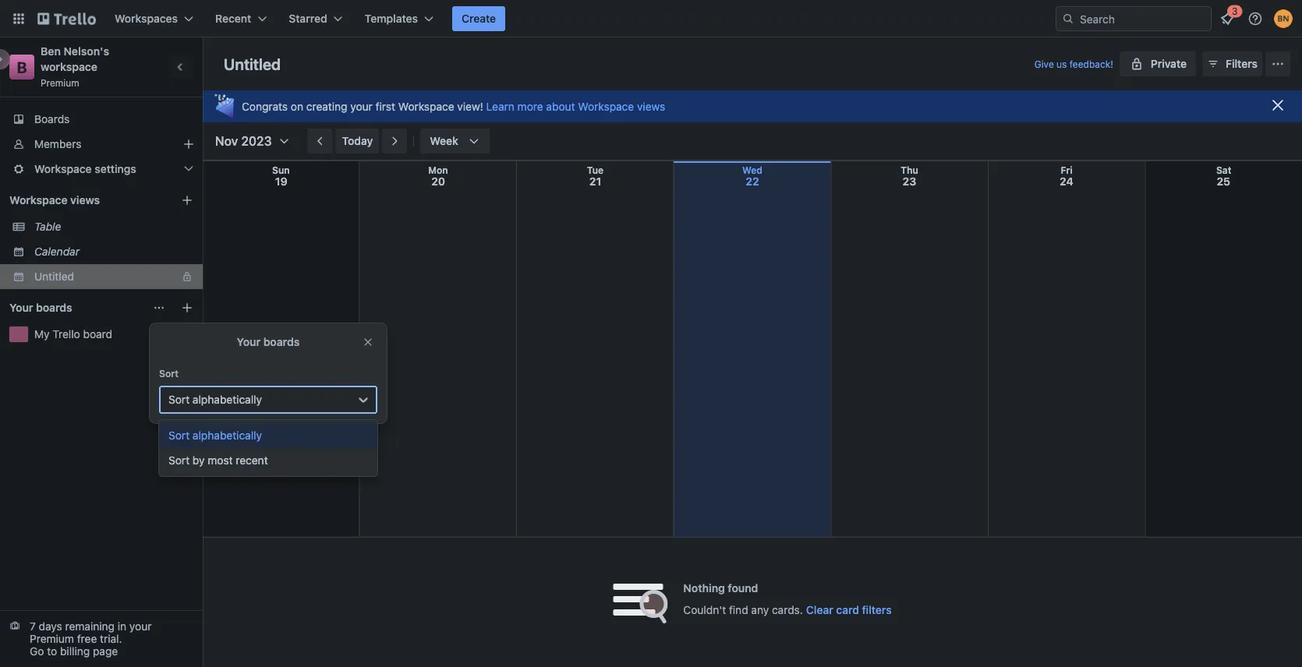 Task type: vqa. For each thing, say whether or not it's contained in the screenshot.
leftmost Click to unstar this board. It will be removed from your starred list. icon
no



Task type: locate. For each thing, give the bounding box(es) containing it.
untitled down calendar
[[34, 270, 74, 283]]

views
[[637, 100, 665, 113], [70, 194, 100, 207]]

1 horizontal spatial your
[[237, 336, 261, 349]]

1 horizontal spatial views
[[637, 100, 665, 113]]

your boards menu image
[[153, 302, 165, 314]]

ben nelson (bennelson96) image
[[1274, 9, 1293, 28]]

to
[[47, 645, 57, 658]]

about
[[546, 100, 575, 113]]

starred
[[289, 12, 327, 25]]

filters
[[862, 604, 892, 617]]

0 vertical spatial sort alphabetically
[[168, 393, 262, 406]]

0 vertical spatial your
[[350, 100, 373, 113]]

0 horizontal spatial untitled
[[34, 270, 74, 283]]

members link
[[0, 132, 203, 157]]

0 vertical spatial alphabetically
[[193, 393, 262, 406]]

2 sort alphabetically from the top
[[168, 429, 262, 442]]

your right in
[[129, 620, 152, 633]]

7 days remaining in your premium free trial. go to billing page
[[30, 620, 152, 658]]

2 alphabetically from the top
[[193, 429, 262, 442]]

7
[[30, 620, 36, 633]]

today
[[342, 135, 373, 147]]

0 vertical spatial your
[[9, 301, 33, 314]]

0 horizontal spatial views
[[70, 194, 100, 207]]

your boards
[[9, 301, 72, 314], [237, 336, 300, 349]]

view!
[[457, 100, 483, 113]]

your boards with 1 items element
[[9, 299, 145, 317]]

0 vertical spatial views
[[637, 100, 665, 113]]

0 horizontal spatial your
[[129, 620, 152, 633]]

25
[[1217, 175, 1231, 188]]

untitled
[[224, 55, 281, 73], [34, 270, 74, 283]]

private
[[1151, 57, 1187, 70]]

workspace inside dropdown button
[[34, 163, 92, 175]]

21
[[590, 175, 602, 188]]

your
[[350, 100, 373, 113], [129, 620, 152, 633]]

create button
[[452, 6, 506, 31]]

by
[[193, 454, 205, 467]]

untitled up congrats
[[224, 55, 281, 73]]

untitled inside untitled text box
[[224, 55, 281, 73]]

workspaces
[[115, 12, 178, 25]]

1 sort alphabetically from the top
[[168, 393, 262, 406]]

workspace down members
[[34, 163, 92, 175]]

20
[[431, 175, 445, 188]]

1 vertical spatial your
[[129, 620, 152, 633]]

23
[[903, 175, 917, 188]]

sort alphabetically
[[168, 393, 262, 406], [168, 429, 262, 442]]

tue
[[587, 165, 604, 176]]

1 vertical spatial sort alphabetically
[[168, 429, 262, 442]]

recent button
[[206, 6, 276, 31]]

billing
[[60, 645, 90, 658]]

in
[[118, 620, 126, 633]]

add board image
[[181, 302, 193, 314]]

your inside your boards with 1 items element
[[9, 301, 33, 314]]

1 vertical spatial your
[[237, 336, 261, 349]]

give
[[1035, 58, 1054, 69]]

thu
[[901, 165, 919, 176]]

0 horizontal spatial your boards
[[9, 301, 72, 314]]

1 vertical spatial alphabetically
[[193, 429, 262, 442]]

1 horizontal spatial boards
[[263, 336, 300, 349]]

workspaces button
[[105, 6, 203, 31]]

close popover image
[[362, 336, 374, 349]]

workspace
[[41, 60, 97, 73]]

0 vertical spatial premium
[[41, 77, 79, 88]]

1 horizontal spatial untitled
[[224, 55, 281, 73]]

sort
[[159, 368, 179, 379], [168, 393, 190, 406], [168, 429, 190, 442], [168, 454, 190, 467]]

untitled link
[[34, 269, 172, 285]]

congrats
[[242, 100, 288, 113]]

recent
[[215, 12, 251, 25]]

0 horizontal spatial boards
[[36, 301, 72, 314]]

workspace
[[398, 100, 454, 113], [578, 100, 634, 113], [34, 163, 92, 175], [9, 194, 68, 207]]

my trello board link
[[34, 327, 193, 342]]

your left first
[[350, 100, 373, 113]]

workspace right about
[[578, 100, 634, 113]]

ben
[[41, 45, 61, 58]]

week
[[430, 135, 458, 147]]

premium
[[41, 77, 79, 88], [30, 633, 74, 646]]

sat
[[1217, 165, 1232, 176]]

24
[[1060, 175, 1074, 188]]

back to home image
[[37, 6, 96, 31]]

1 vertical spatial boards
[[263, 336, 300, 349]]

0 horizontal spatial your
[[9, 301, 33, 314]]

1 vertical spatial your boards
[[237, 336, 300, 349]]

board
[[83, 328, 112, 341]]

ben nelson's workspace link
[[41, 45, 112, 73]]

1 horizontal spatial your boards
[[237, 336, 300, 349]]

19
[[275, 175, 288, 188]]

mon
[[428, 165, 448, 176]]

nov 2023
[[215, 134, 272, 149]]

calendar link
[[34, 244, 193, 260]]

Untitled text field
[[214, 49, 290, 79]]

0 vertical spatial untitled
[[224, 55, 281, 73]]

1 vertical spatial untitled
[[34, 270, 74, 283]]

1 horizontal spatial your
[[350, 100, 373, 113]]

1 vertical spatial premium
[[30, 633, 74, 646]]

boards
[[36, 301, 72, 314], [263, 336, 300, 349]]

table link
[[34, 219, 193, 235]]

alphabetically
[[193, 393, 262, 406], [193, 429, 262, 442]]

0 vertical spatial your boards
[[9, 301, 72, 314]]



Task type: describe. For each thing, give the bounding box(es) containing it.
recent
[[236, 454, 268, 467]]

us
[[1057, 58, 1067, 69]]

sort by most recent
[[168, 454, 268, 467]]

today button
[[336, 129, 379, 154]]

members
[[34, 138, 81, 151]]

filters
[[1226, 57, 1258, 70]]

most
[[208, 454, 233, 467]]

trial.
[[100, 633, 122, 646]]

nelson's
[[64, 45, 109, 58]]

templates button
[[355, 6, 443, 31]]

on
[[291, 100, 303, 113]]

open information menu image
[[1248, 11, 1263, 27]]

filters button
[[1203, 51, 1263, 76]]

nov 2023 button
[[209, 129, 291, 154]]

more
[[518, 100, 543, 113]]

clear card filters button
[[806, 603, 892, 618]]

untitled inside untitled link
[[34, 270, 74, 283]]

workspace settings button
[[0, 157, 203, 182]]

1 alphabetically from the top
[[193, 393, 262, 406]]

my
[[34, 328, 50, 341]]

first
[[376, 100, 395, 113]]

learn more about workspace views link
[[486, 97, 665, 116]]

remaining
[[65, 620, 115, 633]]

free
[[77, 633, 97, 646]]

ben nelson's workspace premium
[[41, 45, 112, 88]]

workspace navigation collapse icon image
[[170, 56, 192, 78]]

find
[[729, 604, 748, 617]]

nothing found image
[[613, 584, 668, 625]]

nothing
[[683, 582, 725, 595]]

boards link
[[0, 107, 203, 132]]

card
[[836, 604, 859, 617]]

give us feedback!
[[1035, 58, 1114, 69]]

clear
[[806, 604, 834, 617]]

premium inside 7 days remaining in your premium free trial. go to billing page
[[30, 633, 74, 646]]

go to billing page link
[[30, 645, 118, 658]]

wed
[[742, 165, 763, 176]]

workspace up table
[[9, 194, 68, 207]]

2023
[[241, 134, 272, 149]]

private button
[[1120, 51, 1196, 76]]

premium inside 'ben nelson's workspace premium'
[[41, 77, 79, 88]]

create
[[462, 12, 496, 25]]

week button
[[421, 129, 490, 154]]

learn
[[486, 100, 515, 113]]

fri
[[1061, 165, 1073, 176]]

your inside 7 days remaining in your premium free trial. go to billing page
[[129, 620, 152, 633]]

go
[[30, 645, 44, 658]]

Search field
[[1075, 7, 1211, 30]]

calendar
[[34, 245, 80, 258]]

workspace up week
[[398, 100, 454, 113]]

trello
[[53, 328, 80, 341]]

nothing found
[[683, 582, 758, 595]]

cards.
[[772, 604, 803, 617]]

page
[[93, 645, 118, 658]]

22
[[746, 175, 759, 188]]

found
[[728, 582, 758, 595]]

3 notifications image
[[1218, 9, 1237, 28]]

b
[[17, 58, 27, 76]]

workspace settings
[[34, 163, 136, 175]]

congrats on creating your first workspace view! learn more about workspace views
[[242, 100, 665, 113]]

1 vertical spatial views
[[70, 194, 100, 207]]

templates
[[365, 12, 418, 25]]

b link
[[9, 55, 34, 80]]

search image
[[1062, 12, 1075, 25]]

couldn't
[[683, 604, 726, 617]]

creating
[[306, 100, 348, 113]]

give us feedback! link
[[1035, 58, 1114, 69]]

0 vertical spatial boards
[[36, 301, 72, 314]]

my trello board
[[34, 328, 112, 341]]

couldn't find any cards. clear card filters
[[683, 604, 892, 617]]

nov
[[215, 134, 238, 149]]

feedback!
[[1070, 58, 1114, 69]]

boards
[[34, 113, 70, 126]]

primary element
[[0, 0, 1302, 37]]

days
[[39, 620, 62, 633]]

settings
[[95, 163, 136, 175]]

create a view image
[[181, 194, 193, 207]]

workspace views
[[9, 194, 100, 207]]

sun
[[272, 165, 290, 176]]

starred button
[[279, 6, 352, 31]]



